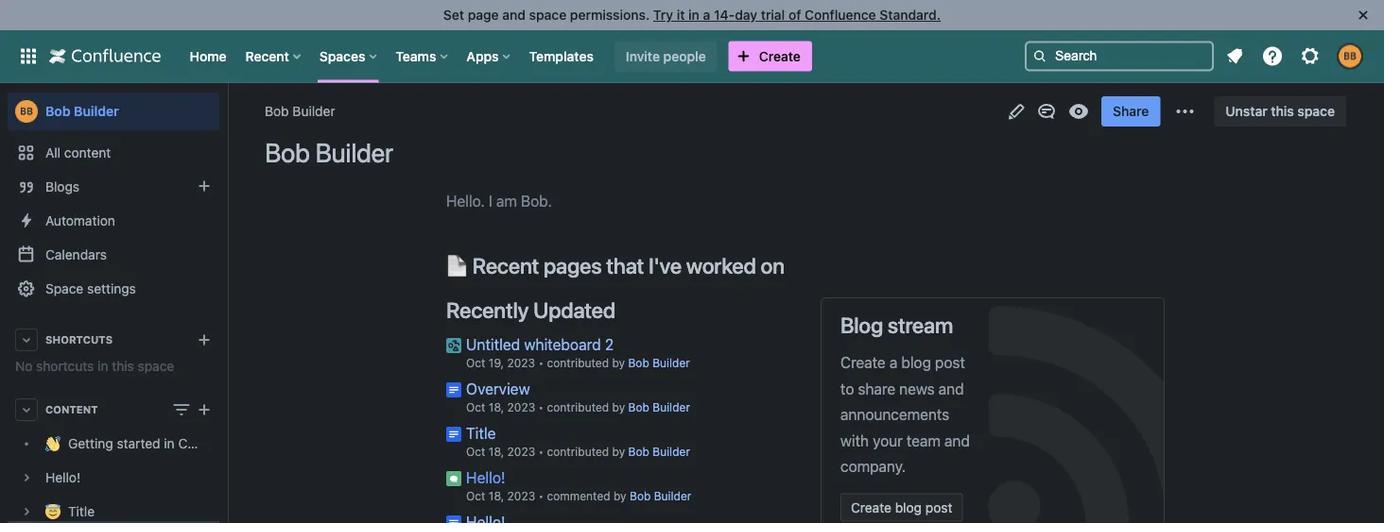 Task type: vqa. For each thing, say whether or not it's contained in the screenshot.
the "Audit log" icon
no



Task type: describe. For each thing, give the bounding box(es) containing it.
copy image
[[783, 254, 806, 277]]

untitled
[[466, 336, 520, 354]]

untitled whiteboard 2 link
[[466, 336, 614, 354]]

getting started in confluence link
[[8, 427, 248, 461]]

0 horizontal spatial a
[[703, 7, 711, 23]]

templates
[[529, 48, 594, 64]]

1 vertical spatial and
[[939, 380, 964, 398]]

shortcuts
[[36, 359, 94, 374]]

• inside untitled whiteboard 2 oct 19, 2023 • contributed by bob builder
[[539, 357, 544, 370]]

no shortcuts in this space
[[15, 359, 174, 374]]

create blog post button
[[841, 494, 963, 523]]

getting started in confluence
[[68, 436, 248, 452]]

worked
[[686, 253, 756, 279]]

hello! for hello!
[[45, 470, 81, 486]]

share
[[858, 380, 896, 398]]

hello! link inside tree
[[8, 461, 219, 496]]

post inside create a blog post to share news and announcements with your team and company.
[[935, 354, 965, 372]]

1 horizontal spatial space
[[529, 7, 567, 23]]

hello. i am bob.
[[446, 192, 552, 210]]

commented
[[547, 490, 611, 504]]

builder inside "hello! oct 18, 2023 • commented by bob builder"
[[654, 490, 692, 504]]

create content image
[[193, 399, 216, 422]]

calendars link
[[8, 238, 219, 272]]

that
[[607, 253, 644, 279]]

overview oct 18, 2023 • contributed by bob builder
[[466, 380, 690, 415]]

oct inside untitled whiteboard 2 oct 19, 2023 • contributed by bob builder
[[466, 357, 486, 370]]

blogs link
[[8, 170, 219, 204]]

share
[[1113, 104, 1149, 119]]

help icon image
[[1262, 45, 1284, 68]]

to
[[841, 380, 854, 398]]

by for title
[[612, 446, 625, 459]]

set page and space permissions. try it in a 14-day trial of confluence standard.
[[443, 7, 941, 23]]

overview link
[[466, 380, 530, 398]]

search image
[[1033, 49, 1048, 64]]

contributed inside untitled whiteboard 2 oct 19, 2023 • contributed by bob builder
[[547, 357, 609, 370]]

try
[[653, 7, 673, 23]]

automation link
[[8, 204, 219, 238]]

18, for title
[[489, 446, 504, 459]]

2
[[605, 336, 614, 354]]

bob.
[[521, 192, 552, 210]]

space
[[45, 281, 83, 297]]

blog stream
[[841, 313, 953, 339]]

shortcuts
[[45, 334, 113, 347]]

standard.
[[880, 7, 941, 23]]

📄
[[446, 253, 468, 279]]

i
[[489, 192, 493, 210]]

contributed for title
[[547, 446, 609, 459]]

your
[[873, 432, 903, 450]]

invite
[[626, 48, 660, 64]]

this inside the space 'element'
[[112, 359, 134, 374]]

oct for title
[[466, 446, 486, 459]]

builder inside untitled whiteboard 2 oct 19, 2023 • contributed by bob builder
[[653, 357, 690, 370]]

recently updated
[[446, 298, 616, 323]]

bob builder link inside the space 'element'
[[8, 93, 219, 131]]

18, for overview
[[489, 401, 504, 415]]

pages
[[544, 253, 602, 279]]

page
[[468, 7, 499, 23]]

hello! oct 18, 2023 • commented by bob builder
[[466, 469, 692, 504]]

bob builder inside the space 'element'
[[45, 104, 119, 119]]

change view image
[[170, 399, 193, 422]]

no
[[15, 359, 33, 374]]

home link
[[184, 41, 232, 71]]

by for overview
[[612, 401, 625, 415]]

14-
[[714, 7, 735, 23]]

0 vertical spatial confluence
[[805, 7, 876, 23]]

• for title
[[539, 446, 544, 459]]

0 vertical spatial title link
[[466, 425, 496, 443]]

📄 recent pages that i've worked on
[[446, 253, 785, 279]]

Search field
[[1025, 41, 1214, 71]]

team
[[907, 432, 941, 450]]

hello.
[[446, 192, 485, 210]]

it
[[677, 7, 685, 23]]

invite people
[[626, 48, 706, 64]]

untitled whiteboard 2 oct 19, 2023 • contributed by bob builder
[[466, 336, 690, 370]]

bob builder link for untitled whiteboard 2
[[628, 357, 690, 370]]

create a blog post to share news and announcements with your team and company.
[[841, 354, 970, 476]]

a inside create a blog post to share news and announcements with your team and company.
[[890, 354, 898, 372]]

settings
[[87, 281, 136, 297]]

all content link
[[8, 136, 219, 170]]

create for create a blog post to share news and announcements with your team and company.
[[841, 354, 886, 372]]

company.
[[841, 458, 906, 476]]

bob inside overview oct 18, 2023 • contributed by bob builder
[[628, 401, 650, 415]]

blog
[[841, 313, 883, 339]]

confluence inside the space 'element'
[[178, 436, 248, 452]]

recently
[[446, 298, 529, 323]]

edit this page image
[[1005, 100, 1028, 123]]

announcements
[[841, 406, 950, 424]]

create button
[[729, 41, 812, 71]]

spaces
[[319, 48, 365, 64]]

trial
[[761, 7, 785, 23]]

space settings
[[45, 281, 136, 297]]

add shortcut image
[[193, 329, 216, 352]]

2023 for hello!
[[507, 490, 535, 504]]

updated
[[533, 298, 616, 323]]

close image
[[1352, 4, 1375, 26]]

settings icon image
[[1299, 45, 1322, 68]]

in for getting started in confluence
[[164, 436, 175, 452]]

this inside button
[[1271, 104, 1294, 119]]

all content
[[45, 145, 111, 161]]

• for hello!
[[539, 490, 544, 504]]

whiteboard
[[524, 336, 601, 354]]

apps button
[[461, 41, 518, 71]]

getting
[[68, 436, 113, 452]]

share button
[[1102, 96, 1161, 127]]

hello! for hello! oct 18, 2023 • commented by bob builder
[[466, 469, 506, 487]]

more actions image
[[1174, 100, 1197, 123]]

space inside button
[[1298, 104, 1335, 119]]

unstar this space button
[[1215, 96, 1347, 127]]



Task type: locate. For each thing, give the bounding box(es) containing it.
and right page
[[502, 7, 526, 23]]

oct inside "hello! oct 18, 2023 • commented by bob builder"
[[466, 490, 486, 504]]

bob inside untitled whiteboard 2 oct 19, 2023 • contributed by bob builder
[[628, 357, 650, 370]]

blogs
[[45, 179, 80, 195]]

tree containing getting started in confluence
[[8, 427, 248, 524]]

on
[[761, 253, 785, 279]]

a up share
[[890, 354, 898, 372]]

0 vertical spatial recent
[[245, 48, 289, 64]]

apps
[[467, 48, 499, 64]]

1 horizontal spatial hello!
[[466, 469, 506, 487]]

news
[[900, 380, 935, 398]]

• for overview
[[539, 401, 544, 415]]

all
[[45, 145, 61, 161]]

• up "hello! oct 18, 2023 • commented by bob builder"
[[539, 446, 544, 459]]

2023 inside untitled whiteboard 2 oct 19, 2023 • contributed by bob builder
[[507, 357, 535, 370]]

automation
[[45, 213, 115, 229]]

0 vertical spatial title
[[466, 425, 496, 443]]

1 horizontal spatial in
[[164, 436, 175, 452]]

0 vertical spatial and
[[502, 7, 526, 23]]

space down 'shortcuts' 'dropdown button'
[[138, 359, 174, 374]]

contributed inside title oct 18, 2023 • contributed by bob builder
[[547, 446, 609, 459]]

1 horizontal spatial recent
[[473, 253, 539, 279]]

hello! down getting
[[45, 470, 81, 486]]

3 18, from the top
[[489, 490, 504, 504]]

stream
[[888, 313, 953, 339]]

1 horizontal spatial hello! link
[[466, 469, 506, 487]]

by right commented
[[614, 490, 627, 504]]

title for title
[[68, 504, 95, 520]]

blog down company.
[[895, 500, 922, 516]]

18, inside title oct 18, 2023 • contributed by bob builder
[[489, 446, 504, 459]]

oct for hello!
[[466, 490, 486, 504]]

18, inside "hello! oct 18, 2023 • commented by bob builder"
[[489, 490, 504, 504]]

content button
[[8, 393, 219, 427]]

with
[[841, 432, 869, 450]]

unstar
[[1226, 104, 1268, 119]]

title link
[[466, 425, 496, 443], [8, 496, 219, 524]]

bob builder link right commented
[[630, 490, 692, 504]]

builder inside the space 'element'
[[74, 104, 119, 119]]

recent right home
[[245, 48, 289, 64]]

calendars
[[45, 247, 107, 263]]

0 horizontal spatial in
[[98, 359, 108, 374]]

in for no shortcuts in this space
[[98, 359, 108, 374]]

oct
[[466, 357, 486, 370], [466, 401, 486, 415], [466, 446, 486, 459], [466, 490, 486, 504]]

2023 for overview
[[507, 401, 535, 415]]

by down 2
[[612, 357, 625, 370]]

• inside "hello! oct 18, 2023 • commented by bob builder"
[[539, 490, 544, 504]]

oct inside overview oct 18, 2023 • contributed by bob builder
[[466, 401, 486, 415]]

1 vertical spatial space
[[1298, 104, 1335, 119]]

4 • from the top
[[539, 490, 544, 504]]

1 vertical spatial a
[[890, 354, 898, 372]]

title inside title oct 18, 2023 • contributed by bob builder
[[466, 425, 496, 443]]

2 vertical spatial space
[[138, 359, 174, 374]]

2 vertical spatial and
[[945, 432, 970, 450]]

create inside create blog post button
[[851, 500, 892, 516]]

content
[[45, 404, 98, 417]]

18,
[[489, 401, 504, 415], [489, 446, 504, 459], [489, 490, 504, 504]]

1 vertical spatial this
[[112, 359, 134, 374]]

4 2023 from the top
[[507, 490, 535, 504]]

and right team
[[945, 432, 970, 450]]

2023 right the 19,
[[507, 357, 535, 370]]

title link down overview link at the left of the page
[[466, 425, 496, 443]]

hello!
[[466, 469, 506, 487], [45, 470, 81, 486]]

3 contributed from the top
[[547, 446, 609, 459]]

2 oct from the top
[[466, 401, 486, 415]]

in right started
[[164, 436, 175, 452]]

hello! inside the space 'element'
[[45, 470, 81, 486]]

0 vertical spatial space
[[529, 7, 567, 23]]

am
[[496, 192, 517, 210]]

a left "14-" in the top right of the page
[[703, 7, 711, 23]]

1 • from the top
[[539, 357, 544, 370]]

1 horizontal spatial confluence
[[805, 7, 876, 23]]

and
[[502, 7, 526, 23], [939, 380, 964, 398], [945, 432, 970, 450]]

title inside tree
[[68, 504, 95, 520]]

blog inside create a blog post to share news and announcements with your team and company.
[[902, 354, 931, 372]]

0 horizontal spatial confluence
[[178, 436, 248, 452]]

create blog post
[[851, 500, 953, 516]]

space inside 'element'
[[138, 359, 174, 374]]

hello! link
[[8, 461, 219, 496], [466, 469, 506, 487]]

contributed inside overview oct 18, 2023 • contributed by bob builder
[[547, 401, 609, 415]]

title down overview link at the left of the page
[[466, 425, 496, 443]]

0 vertical spatial in
[[689, 7, 700, 23]]

appswitcher icon image
[[17, 45, 40, 68]]

contributed for overview
[[547, 401, 609, 415]]

create up share
[[841, 354, 886, 372]]

bob builder link up overview oct 18, 2023 • contributed by bob builder
[[628, 357, 690, 370]]

2 contributed from the top
[[547, 401, 609, 415]]

a
[[703, 7, 711, 23], [890, 354, 898, 372]]

content
[[64, 145, 111, 161]]

space down settings icon
[[1298, 104, 1335, 119]]

2 vertical spatial create
[[851, 500, 892, 516]]

0 vertical spatial post
[[935, 354, 965, 372]]

1 vertical spatial title
[[68, 504, 95, 520]]

collapse sidebar image
[[206, 93, 248, 131]]

1 vertical spatial confluence
[[178, 436, 248, 452]]

recent button
[[240, 41, 308, 71]]

oct inside title oct 18, 2023 • contributed by bob builder
[[466, 446, 486, 459]]

2023 left commented
[[507, 490, 535, 504]]

spaces button
[[314, 41, 384, 71]]

blog up news
[[902, 354, 931, 372]]

3 2023 from the top
[[507, 446, 535, 459]]

tree inside the space 'element'
[[8, 427, 248, 524]]

bob builder link up all content "link"
[[8, 93, 219, 131]]

banner containing home
[[0, 30, 1384, 83]]

• inside overview oct 18, 2023 • contributed by bob builder
[[539, 401, 544, 415]]

1 vertical spatial title link
[[8, 496, 219, 524]]

hello! inside "hello! oct 18, 2023 • commented by bob builder"
[[466, 469, 506, 487]]

post down stream
[[935, 354, 965, 372]]

i've
[[649, 253, 682, 279]]

by inside overview oct 18, 2023 • contributed by bob builder
[[612, 401, 625, 415]]

create
[[759, 48, 801, 64], [841, 354, 886, 372], [851, 500, 892, 516]]

bob builder link for title
[[628, 446, 690, 459]]

3 • from the top
[[539, 446, 544, 459]]

1 vertical spatial blog
[[895, 500, 922, 516]]

bob builder link up title oct 18, 2023 • contributed by bob builder
[[628, 401, 690, 415]]

in right it
[[689, 7, 700, 23]]

bob inside title oct 18, 2023 • contributed by bob builder
[[628, 446, 650, 459]]

create for create
[[759, 48, 801, 64]]

oct for overview
[[466, 401, 486, 415]]

builder inside title oct 18, 2023 • contributed by bob builder
[[653, 446, 690, 459]]

create down trial
[[759, 48, 801, 64]]

bob builder link for hello!
[[630, 490, 692, 504]]

2023 inside overview oct 18, 2023 • contributed by bob builder
[[507, 401, 535, 415]]

0 vertical spatial this
[[1271, 104, 1294, 119]]

space settings link
[[8, 272, 219, 306]]

by up "hello! oct 18, 2023 • commented by bob builder"
[[612, 446, 625, 459]]

blog inside button
[[895, 500, 922, 516]]

contributed up "hello! oct 18, 2023 • commented by bob builder"
[[547, 446, 609, 459]]

3 oct from the top
[[466, 446, 486, 459]]

2 2023 from the top
[[507, 401, 535, 415]]

create for create blog post
[[851, 500, 892, 516]]

builder
[[74, 104, 119, 119], [293, 104, 335, 119], [315, 137, 393, 168], [653, 357, 690, 370], [653, 401, 690, 415], [653, 446, 690, 459], [654, 490, 692, 504]]

• left commented
[[539, 490, 544, 504]]

create a blog image
[[193, 175, 216, 198]]

0 vertical spatial 18,
[[489, 401, 504, 415]]

bob inside the space 'element'
[[45, 104, 70, 119]]

create inside create a blog post to share news and announcements with your team and company.
[[841, 354, 886, 372]]

bob builder
[[45, 104, 119, 119], [265, 104, 335, 119], [265, 137, 393, 168]]

0 horizontal spatial this
[[112, 359, 134, 374]]

tree
[[8, 427, 248, 524]]

bob builder link for overview
[[628, 401, 690, 415]]

by for hello!
[[614, 490, 627, 504]]

1 vertical spatial create
[[841, 354, 886, 372]]

0 horizontal spatial recent
[[245, 48, 289, 64]]

• up title oct 18, 2023 • contributed by bob builder
[[539, 401, 544, 415]]

bob builder link down recent dropdown button
[[265, 102, 335, 121]]

4 oct from the top
[[466, 490, 486, 504]]

and right news
[[939, 380, 964, 398]]

home
[[190, 48, 227, 64]]

•
[[539, 357, 544, 370], [539, 401, 544, 415], [539, 446, 544, 459], [539, 490, 544, 504]]

title
[[466, 425, 496, 443], [68, 504, 95, 520]]

banner
[[0, 30, 1384, 83]]

0 horizontal spatial title link
[[8, 496, 219, 524]]

day
[[735, 7, 758, 23]]

2 18, from the top
[[489, 446, 504, 459]]

0 horizontal spatial title
[[68, 504, 95, 520]]

• inside title oct 18, 2023 • contributed by bob builder
[[539, 446, 544, 459]]

create inside "create" popup button
[[759, 48, 801, 64]]

title oct 18, 2023 • contributed by bob builder
[[466, 425, 690, 459]]

templates link
[[523, 41, 599, 71]]

recent inside dropdown button
[[245, 48, 289, 64]]

by inside title oct 18, 2023 • contributed by bob builder
[[612, 446, 625, 459]]

2023 for title
[[507, 446, 535, 459]]

overview
[[466, 380, 530, 398]]

shortcuts button
[[8, 323, 219, 357]]

0 horizontal spatial space
[[138, 359, 174, 374]]

2023 inside "hello! oct 18, 2023 • commented by bob builder"
[[507, 490, 535, 504]]

2 • from the top
[[539, 401, 544, 415]]

confluence right of
[[805, 7, 876, 23]]

notification icon image
[[1224, 45, 1246, 68]]

contributed up title oct 18, 2023 • contributed by bob builder
[[547, 401, 609, 415]]

people
[[664, 48, 706, 64]]

recent up recently
[[473, 253, 539, 279]]

hello! link down getting
[[8, 461, 219, 496]]

1 2023 from the top
[[507, 357, 535, 370]]

0 vertical spatial contributed
[[547, 357, 609, 370]]

in down 'shortcuts' 'dropdown button'
[[98, 359, 108, 374]]

0 vertical spatial create
[[759, 48, 801, 64]]

builder inside overview oct 18, 2023 • contributed by bob builder
[[653, 401, 690, 415]]

this right unstar
[[1271, 104, 1294, 119]]

space
[[529, 7, 567, 23], [1298, 104, 1335, 119], [138, 359, 174, 374]]

1 contributed from the top
[[547, 357, 609, 370]]

2023 up "hello! oct 18, 2023 • commented by bob builder"
[[507, 446, 535, 459]]

2 vertical spatial contributed
[[547, 446, 609, 459]]

permissions.
[[570, 7, 650, 23]]

18, inside overview oct 18, 2023 • contributed by bob builder
[[489, 401, 504, 415]]

post inside button
[[926, 500, 953, 516]]

• down untitled whiteboard 2 link on the bottom of the page
[[539, 357, 544, 370]]

2 horizontal spatial space
[[1298, 104, 1335, 119]]

2 vertical spatial in
[[164, 436, 175, 452]]

unstar this space
[[1226, 104, 1335, 119]]

in
[[689, 7, 700, 23], [98, 359, 108, 374], [164, 436, 175, 452]]

contributed down whiteboard
[[547, 357, 609, 370]]

0 vertical spatial a
[[703, 7, 711, 23]]

contributed
[[547, 357, 609, 370], [547, 401, 609, 415], [547, 446, 609, 459]]

stop watching image
[[1068, 100, 1090, 123]]

1 horizontal spatial a
[[890, 354, 898, 372]]

0 horizontal spatial hello!
[[45, 470, 81, 486]]

0 vertical spatial blog
[[902, 354, 931, 372]]

2 vertical spatial 18,
[[489, 490, 504, 504]]

by inside "hello! oct 18, 2023 • commented by bob builder"
[[614, 490, 627, 504]]

bob inside "hello! oct 18, 2023 • commented by bob builder"
[[630, 490, 651, 504]]

confluence image
[[49, 45, 161, 68], [49, 45, 161, 68]]

1 oct from the top
[[466, 357, 486, 370]]

title for title oct 18, 2023 • contributed by bob builder
[[466, 425, 496, 443]]

2 horizontal spatial in
[[689, 7, 700, 23]]

this
[[1271, 104, 1294, 119], [112, 359, 134, 374]]

bob builder link up "hello! oct 18, 2023 • commented by bob builder"
[[628, 446, 690, 459]]

title down getting
[[68, 504, 95, 520]]

1 horizontal spatial this
[[1271, 104, 1294, 119]]

space element
[[0, 83, 248, 524]]

hello! link down overview link at the left of the page
[[466, 469, 506, 487]]

2023
[[507, 357, 535, 370], [507, 401, 535, 415], [507, 446, 535, 459], [507, 490, 535, 504]]

1 vertical spatial post
[[926, 500, 953, 516]]

1 18, from the top
[[489, 401, 504, 415]]

1 vertical spatial in
[[98, 359, 108, 374]]

1 vertical spatial recent
[[473, 253, 539, 279]]

teams
[[396, 48, 436, 64]]

try it in a 14-day trial of confluence standard. link
[[653, 7, 941, 23]]

space up templates
[[529, 7, 567, 23]]

confluence down create content image
[[178, 436, 248, 452]]

19,
[[489, 357, 504, 370]]

invite people button
[[615, 41, 718, 71]]

by inside untitled whiteboard 2 oct 19, 2023 • contributed by bob builder
[[612, 357, 625, 370]]

2023 inside title oct 18, 2023 • contributed by bob builder
[[507, 446, 535, 459]]

started
[[117, 436, 160, 452]]

hello! down overview link at the left of the page
[[466, 469, 506, 487]]

1 vertical spatial 18,
[[489, 446, 504, 459]]

this down 'shortcuts' 'dropdown button'
[[112, 359, 134, 374]]

bob builder link
[[8, 93, 219, 131], [265, 102, 335, 121], [628, 357, 690, 370], [628, 401, 690, 415], [628, 446, 690, 459], [630, 490, 692, 504]]

1 horizontal spatial title link
[[466, 425, 496, 443]]

recent
[[245, 48, 289, 64], [473, 253, 539, 279]]

bob
[[45, 104, 70, 119], [265, 104, 289, 119], [265, 137, 310, 168], [628, 357, 650, 370], [628, 401, 650, 415], [628, 446, 650, 459], [630, 490, 651, 504]]

create down company.
[[851, 500, 892, 516]]

set
[[443, 7, 464, 23]]

confluence
[[805, 7, 876, 23], [178, 436, 248, 452]]

title link down 'getting started in confluence' link
[[8, 496, 219, 524]]

1 horizontal spatial title
[[466, 425, 496, 443]]

2023 down overview link at the left of the page
[[507, 401, 535, 415]]

18, for hello!
[[489, 490, 504, 504]]

1 vertical spatial contributed
[[547, 401, 609, 415]]

global element
[[11, 30, 1021, 83]]

0 horizontal spatial hello! link
[[8, 461, 219, 496]]

post down team
[[926, 500, 953, 516]]

teams button
[[390, 41, 455, 71]]

of
[[789, 7, 801, 23]]

by up title oct 18, 2023 • contributed by bob builder
[[612, 401, 625, 415]]



